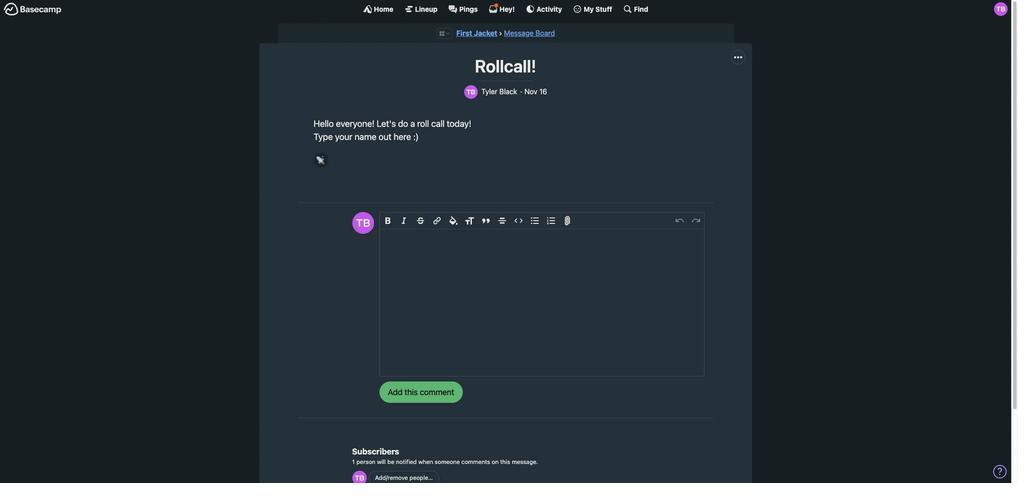Task type: locate. For each thing, give the bounding box(es) containing it.
tyler black image
[[995, 2, 1008, 16], [352, 471, 367, 483]]

0 vertical spatial tyler black image
[[995, 2, 1008, 16]]

activity
[[537, 5, 562, 13]]

message board link
[[504, 29, 555, 37]]

0 horizontal spatial tyler black image
[[352, 212, 374, 234]]

pings button
[[449, 5, 478, 14]]

1 horizontal spatial tyler black image
[[995, 2, 1008, 16]]

jacket
[[474, 29, 498, 37]]

comments
[[462, 458, 490, 465]]

my stuff button
[[573, 5, 613, 14]]

type
[[314, 132, 333, 142]]

people…
[[410, 474, 433, 481]]

None submit
[[380, 382, 463, 403]]

home link
[[363, 5, 394, 14]]

pings
[[460, 5, 478, 13]]

tyler black
[[482, 87, 518, 96]]

1 horizontal spatial tyler black image
[[464, 85, 478, 99]]

everyone!
[[336, 118, 375, 129]]

add/remove people… link
[[369, 471, 440, 483]]

here
[[394, 132, 411, 142]]

1 vertical spatial tyler black image
[[352, 471, 367, 483]]

lineup
[[415, 5, 438, 13]]

black
[[500, 87, 518, 96]]

subscribers
[[352, 447, 399, 456]]

first jacket
[[457, 29, 498, 37]]

0 horizontal spatial tyler black image
[[352, 471, 367, 483]]

home
[[374, 5, 394, 13]]

notified
[[396, 458, 417, 465]]

1 vertical spatial tyler black image
[[352, 212, 374, 234]]

nov 16
[[525, 87, 547, 96]]

find
[[634, 5, 649, 13]]

on
[[492, 458, 499, 465]]

your
[[335, 132, 353, 142]]

someone
[[435, 458, 460, 465]]

out
[[379, 132, 392, 142]]

hey! button
[[489, 3, 515, 14]]

add/remove people…
[[375, 474, 433, 481]]

tyler black image
[[464, 85, 478, 99], [352, 212, 374, 234]]

add/remove
[[375, 474, 408, 481]]



Task type: describe. For each thing, give the bounding box(es) containing it.
hello everyone! let's do a roll call today! type your name out here :)
[[314, 118, 472, 142]]

name
[[355, 132, 377, 142]]

:)
[[414, 132, 419, 142]]

roll
[[417, 118, 429, 129]]

hey!
[[500, 5, 515, 13]]

activity link
[[526, 5, 562, 14]]

today!
[[447, 118, 472, 129]]

16
[[540, 87, 547, 96]]

my
[[584, 5, 594, 13]]

1
[[352, 458, 355, 465]]

subscribers 1 person will be notified when someone comments on this message.
[[352, 447, 538, 465]]

find button
[[623, 5, 649, 14]]

›
[[499, 29, 502, 37]]

nov
[[525, 87, 538, 96]]

will
[[377, 458, 386, 465]]

let's
[[377, 118, 396, 129]]

be
[[388, 458, 395, 465]]

switch accounts image
[[4, 2, 62, 16]]

main element
[[0, 0, 1012, 18]]

call
[[432, 118, 445, 129]]

do
[[398, 118, 408, 129]]

my stuff
[[584, 5, 613, 13]]

lineup link
[[405, 5, 438, 14]]

nov 16 element
[[525, 87, 547, 96]]

tyler
[[482, 87, 498, 96]]

› message board
[[499, 29, 555, 37]]

0 vertical spatial tyler black image
[[464, 85, 478, 99]]

person
[[357, 458, 376, 465]]

hello
[[314, 118, 334, 129]]

first jacket link
[[457, 29, 498, 37]]

Type your comment here… text field
[[380, 229, 704, 376]]

message.
[[512, 458, 538, 465]]

stuff
[[596, 5, 613, 13]]

message
[[504, 29, 534, 37]]

this
[[501, 458, 511, 465]]

rollcall!
[[475, 56, 537, 76]]

board
[[536, 29, 555, 37]]

first
[[457, 29, 472, 37]]

when
[[419, 458, 433, 465]]

a
[[411, 118, 415, 129]]



Task type: vqa. For each thing, say whether or not it's contained in the screenshot.
the bottommost we
no



